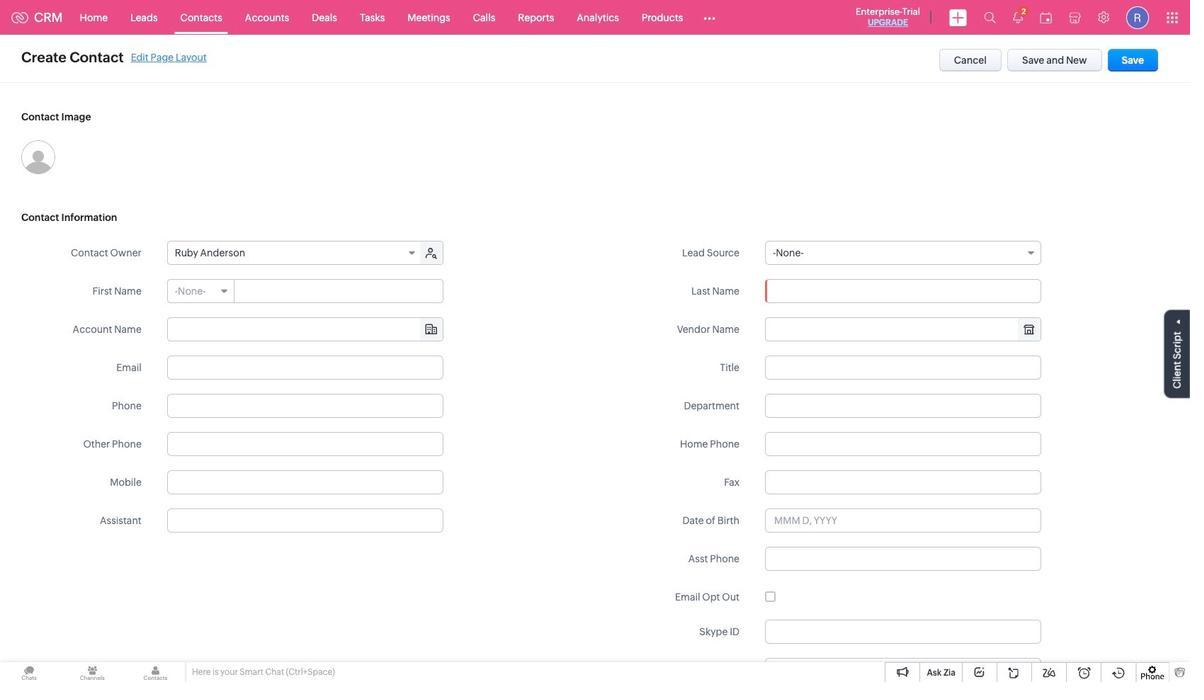 Task type: describe. For each thing, give the bounding box(es) containing it.
MMM D, YYYY text field
[[765, 509, 1041, 533]]

contacts image
[[126, 662, 185, 682]]

logo image
[[11, 12, 28, 23]]

profile element
[[1118, 0, 1158, 34]]

search element
[[976, 0, 1005, 35]]

signals element
[[1005, 0, 1032, 35]]



Task type: locate. For each thing, give the bounding box(es) containing it.
calendar image
[[1040, 12, 1052, 23]]

image image
[[21, 140, 55, 174]]

search image
[[984, 11, 996, 23]]

None field
[[765, 241, 1041, 265], [168, 242, 421, 264], [168, 280, 234, 303], [168, 318, 443, 341], [766, 318, 1041, 341], [765, 241, 1041, 265], [168, 242, 421, 264], [168, 280, 234, 303], [168, 318, 443, 341], [766, 318, 1041, 341]]

create menu element
[[941, 0, 976, 34]]

None text field
[[235, 280, 443, 303], [765, 394, 1041, 418], [167, 432, 443, 456], [765, 432, 1041, 456], [235, 280, 443, 303], [765, 394, 1041, 418], [167, 432, 443, 456], [765, 432, 1041, 456]]

Other Modules field
[[695, 6, 725, 29]]

None text field
[[765, 279, 1041, 303], [168, 318, 443, 341], [167, 356, 443, 380], [765, 356, 1041, 380], [167, 394, 443, 418], [167, 470, 443, 495], [765, 470, 1041, 495], [167, 509, 443, 533], [765, 547, 1041, 571], [765, 620, 1041, 644], [765, 658, 1041, 682], [765, 279, 1041, 303], [168, 318, 443, 341], [167, 356, 443, 380], [765, 356, 1041, 380], [167, 394, 443, 418], [167, 470, 443, 495], [765, 470, 1041, 495], [167, 509, 443, 533], [765, 547, 1041, 571], [765, 620, 1041, 644], [765, 658, 1041, 682]]

create menu image
[[949, 9, 967, 26]]

chats image
[[0, 662, 58, 682]]

profile image
[[1127, 6, 1149, 29]]

channels image
[[63, 662, 121, 682]]



Task type: vqa. For each thing, say whether or not it's contained in the screenshot.
Next Record icon
no



